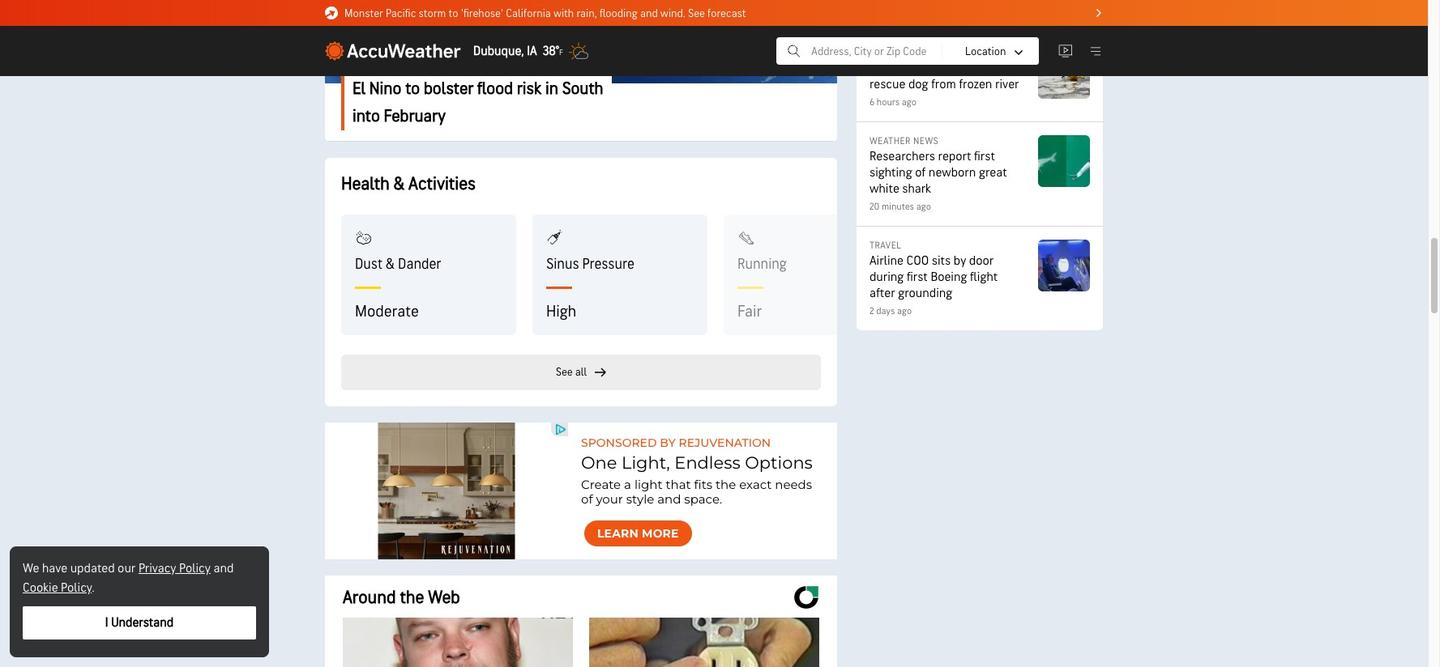 Task type: locate. For each thing, give the bounding box(es) containing it.
weather inside weather news massachusetts firefighters rescue dog from frozen river 6 hours ago
[[870, 47, 911, 59]]

1 horizontal spatial to
[[449, 6, 458, 20]]

1 vertical spatial the
[[400, 587, 424, 609]]

0 vertical spatial news
[[913, 47, 939, 59]]

sighting
[[870, 165, 912, 181]]

1 horizontal spatial the
[[716, 477, 736, 493]]

your
[[596, 492, 623, 507]]

6 down the rescue
[[870, 96, 875, 109]]

0 vertical spatial of
[[915, 165, 926, 181]]

weather
[[870, 47, 911, 59], [870, 135, 911, 148]]

cookie policy link
[[23, 581, 92, 596]]

the inside sponsored by rejuvenation one light, endless options create a light that fits the exact needs of your style and space.
[[716, 477, 736, 493]]

by
[[660, 436, 676, 451]]

el
[[353, 79, 366, 99]]

of up the shark
[[915, 165, 926, 181]]

dust
[[355, 256, 383, 273]]

first up great
[[974, 149, 995, 165]]

first down "coo"
[[907, 270, 928, 285]]

0 vertical spatial policy
[[179, 562, 211, 577]]

monster
[[344, 6, 383, 20]]

'firehose'
[[461, 6, 503, 20]]

weather news researchers report first sighting of newborn great white shark 20 minutes ago
[[870, 135, 1007, 213]]

0 horizontal spatial to
[[405, 79, 420, 99]]

sponsored by rejuvenation one light, endless options create a light that fits the exact needs of your style and space.
[[581, 436, 813, 507]]

1 vertical spatial &
[[386, 256, 395, 273]]

see left all
[[556, 365, 573, 379]]

0 vertical spatial &
[[394, 173, 405, 195]]

news for massachusetts
[[913, 47, 939, 59]]

2 weather from the top
[[870, 135, 911, 148]]

0 horizontal spatial see
[[556, 365, 573, 379]]

0 vertical spatial weather
[[870, 47, 911, 59]]

sponsored
[[581, 436, 657, 451]]

1 vertical spatial and
[[657, 492, 681, 507]]

around the web
[[343, 587, 460, 609]]

needs
[[775, 477, 812, 493]]

by
[[954, 254, 966, 269]]

1 vertical spatial to
[[405, 79, 420, 99]]

0 vertical spatial see
[[688, 6, 705, 20]]

to right nino
[[405, 79, 420, 99]]

and
[[640, 6, 658, 20], [657, 492, 681, 507], [214, 562, 234, 577]]

dog
[[908, 77, 928, 92]]

newborn
[[929, 165, 976, 181]]

see right wind. in the top of the page
[[688, 6, 705, 20]]

of inside the weather news researchers report first sighting of newborn great white shark 20 minutes ago
[[915, 165, 926, 181]]

policy right 'privacy'
[[179, 562, 211, 577]]

& right dust
[[386, 256, 395, 273]]

with
[[553, 6, 574, 20]]

ago down dog
[[902, 96, 917, 109]]

chevron right image
[[1097, 9, 1101, 17]]

rejuvenation
[[679, 436, 771, 451]]

2 6 from the top
[[870, 96, 875, 109]]

firefighters
[[953, 61, 1011, 76]]

0 vertical spatial to
[[449, 6, 458, 20]]

all
[[575, 365, 587, 379]]

hours
[[877, 8, 900, 20], [877, 96, 900, 109]]

ia
[[527, 43, 537, 59]]

ago up the address, city or zip code text field
[[902, 8, 917, 20]]

1 vertical spatial first
[[907, 270, 928, 285]]

1 weather from the top
[[870, 47, 911, 59]]

ago right days
[[897, 306, 912, 318]]

our
[[118, 562, 136, 577]]

0 horizontal spatial of
[[581, 492, 593, 507]]

the right fits
[[716, 477, 736, 493]]

pressure
[[582, 256, 634, 273]]

news for researchers
[[913, 135, 939, 148]]

of left your
[[581, 492, 593, 507]]

ago inside travel airline coo sits by door during first boeing flight after grounding 2 days ago
[[897, 306, 912, 318]]

news up massachusetts
[[913, 47, 939, 59]]

of
[[915, 165, 926, 181], [581, 492, 593, 507]]

0 vertical spatial hours
[[877, 8, 900, 20]]

location
[[965, 44, 1006, 58]]

and inside the we have updated our privacy policy and cookie policy .
[[214, 562, 234, 577]]

1 vertical spatial news
[[913, 135, 939, 148]]

&
[[394, 173, 405, 195], [386, 256, 395, 273]]

1 hours from the top
[[877, 8, 900, 20]]

& for dust
[[386, 256, 395, 273]]

0 vertical spatial the
[[716, 477, 736, 493]]

fair
[[737, 302, 762, 322]]

1 vertical spatial 6
[[870, 96, 875, 109]]

hours down the rescue
[[877, 96, 900, 109]]

light
[[634, 477, 662, 493]]

1 vertical spatial weather
[[870, 135, 911, 148]]

to right storm
[[449, 6, 458, 20]]

the
[[716, 477, 736, 493], [400, 587, 424, 609]]

2 vertical spatial and
[[214, 562, 234, 577]]

6 hours ago
[[870, 8, 917, 20]]

report
[[938, 149, 971, 165]]

coo
[[906, 254, 929, 269]]

0 vertical spatial 6
[[870, 8, 875, 20]]

hours inside weather news massachusetts firefighters rescue dog from frozen river 6 hours ago
[[877, 96, 900, 109]]

and inside sponsored by rejuvenation one light, endless options create a light that fits the exact needs of your style and space.
[[657, 492, 681, 507]]

first
[[974, 149, 995, 165], [907, 270, 928, 285]]

exact
[[739, 477, 772, 493]]

1 6 from the top
[[870, 8, 875, 20]]

create
[[581, 477, 621, 493]]

el nino to bolster flood risk in south into february image
[[325, 0, 838, 84]]

2 news from the top
[[913, 135, 939, 148]]

see
[[688, 6, 705, 20], [556, 365, 573, 379]]

hours up the address, city or zip code text field
[[877, 8, 900, 20]]

0 vertical spatial and
[[640, 6, 658, 20]]

6
[[870, 8, 875, 20], [870, 96, 875, 109]]

understand
[[111, 616, 174, 631]]

news up the researchers
[[913, 135, 939, 148]]

after
[[870, 286, 895, 302]]

1 vertical spatial of
[[581, 492, 593, 507]]

weather up the researchers
[[870, 135, 911, 148]]

1 vertical spatial hours
[[877, 96, 900, 109]]

white
[[870, 182, 899, 197]]

1 horizontal spatial first
[[974, 149, 995, 165]]

& right health
[[394, 173, 405, 195]]

to
[[449, 6, 458, 20], [405, 79, 420, 99]]

0 vertical spatial first
[[974, 149, 995, 165]]

space.
[[684, 492, 722, 507]]

and right privacy policy link on the bottom of the page
[[214, 562, 234, 577]]

learn
[[597, 527, 639, 541]]

travel airline coo sits by door during first boeing flight after grounding 2 days ago
[[870, 240, 998, 318]]

1 horizontal spatial of
[[915, 165, 926, 181]]

& for health
[[394, 173, 405, 195]]

the left web
[[400, 587, 424, 609]]

bolster
[[424, 79, 474, 99]]

policy down updated
[[61, 581, 92, 596]]

and right style
[[657, 492, 681, 507]]

pacific
[[386, 6, 416, 20]]

one light, endless options link
[[581, 453, 813, 473]]

learn more
[[597, 527, 679, 541]]

weather inside the weather news researchers report first sighting of newborn great white shark 20 minutes ago
[[870, 135, 911, 148]]

news inside weather news massachusetts firefighters rescue dog from frozen river 6 hours ago
[[913, 47, 939, 59]]

endless
[[675, 453, 740, 473]]

f
[[559, 47, 563, 57]]

and left wind. in the top of the page
[[640, 6, 658, 20]]

weather up massachusetts
[[870, 47, 911, 59]]

1 vertical spatial policy
[[61, 581, 92, 596]]

in
[[545, 79, 558, 99]]

ago down the shark
[[916, 201, 931, 213]]

ago
[[902, 8, 917, 20], [902, 96, 917, 109], [916, 201, 931, 213], [897, 306, 912, 318]]

news
[[913, 47, 939, 59], [913, 135, 939, 148]]

news inside the weather news researchers report first sighting of newborn great white shark 20 minutes ago
[[913, 135, 939, 148]]

1 news from the top
[[913, 47, 939, 59]]

6 up the address, city or zip code text field
[[870, 8, 875, 20]]

we
[[23, 562, 39, 577]]

0 horizontal spatial first
[[907, 270, 928, 285]]

2 hours from the top
[[877, 96, 900, 109]]

of inside sponsored by rejuvenation one light, endless options create a light that fits the exact needs of your style and space.
[[581, 492, 593, 507]]



Task type: vqa. For each thing, say whether or not it's contained in the screenshot.
EMERGENCY within American Red Cross declares emergency blood shortage
no



Task type: describe. For each thing, give the bounding box(es) containing it.
more
[[642, 527, 679, 541]]

dust & dander
[[355, 256, 441, 273]]

6 inside weather news massachusetts firefighters rescue dog from frozen river 6 hours ago
[[870, 96, 875, 109]]

a
[[624, 477, 631, 493]]

moderate
[[355, 302, 419, 322]]

first inside the weather news researchers report first sighting of newborn great white shark 20 minutes ago
[[974, 149, 995, 165]]

river
[[995, 77, 1019, 92]]

ago inside the weather news researchers report first sighting of newborn great white shark 20 minutes ago
[[916, 201, 931, 213]]

0 horizontal spatial the
[[400, 587, 424, 609]]

6 hours ago link
[[857, 0, 1103, 34]]

storm
[[419, 6, 446, 20]]

rejuvenation image
[[325, 423, 568, 560]]

0 horizontal spatial policy
[[61, 581, 92, 596]]

forecast
[[708, 6, 746, 20]]

travel
[[870, 240, 902, 252]]

running
[[737, 256, 787, 273]]

monster pacific storm to 'firehose' california with rain, flooding and wind. see forecast
[[344, 6, 746, 20]]

sinus pressure
[[546, 256, 634, 273]]

breaking news image
[[325, 6, 338, 19]]

privacy policy link
[[138, 562, 211, 577]]

el nino to bolster flood risk in south into february
[[353, 79, 603, 126]]

ago inside weather news massachusetts firefighters rescue dog from frozen river 6 hours ago
[[902, 96, 917, 109]]

monster pacific storm to 'firehose' california with rain, flooding and wind. see forecast link
[[325, 0, 1103, 26]]

airline
[[870, 254, 904, 269]]

that
[[666, 477, 691, 493]]

around
[[343, 587, 396, 609]]

sponsored image
[[793, 586, 819, 610]]

during
[[870, 270, 904, 285]]

door
[[969, 254, 994, 269]]

web
[[428, 587, 460, 609]]

1 horizontal spatial policy
[[179, 562, 211, 577]]

chevron down image
[[1015, 50, 1023, 55]]

one
[[581, 453, 617, 473]]

south
[[562, 79, 603, 99]]

health & activities
[[341, 173, 476, 195]]

from
[[931, 77, 956, 92]]

create a light that fits the exact needs of your style and space. link
[[581, 477, 812, 507]]

dubuque, ia 38° f
[[473, 43, 563, 59]]

fits
[[694, 477, 712, 493]]

weather news massachusetts firefighters rescue dog from frozen river 6 hours ago
[[870, 47, 1019, 109]]

weather for researchers report first sighting of newborn great white shark
[[870, 135, 911, 148]]

great
[[979, 165, 1007, 181]]

dubuque,
[[473, 43, 524, 59]]

dander
[[398, 256, 441, 273]]

Address, City or Zip Code text field
[[812, 44, 1006, 58]]

to inside el nino to bolster flood risk in south into february
[[405, 79, 420, 99]]

shark
[[902, 182, 931, 197]]

massachusetts
[[870, 61, 950, 76]]

38°
[[543, 43, 559, 59]]

boeing
[[931, 270, 967, 285]]

light,
[[622, 453, 670, 473]]

sinus
[[546, 256, 579, 273]]

see all link
[[341, 355, 821, 391]]

hamburger image
[[1088, 44, 1103, 58]]

updated
[[70, 562, 115, 577]]

february
[[384, 106, 446, 126]]

first inside travel airline coo sits by door during first boeing flight after grounding 2 days ago
[[907, 270, 928, 285]]

1 horizontal spatial see
[[688, 6, 705, 20]]

rescue
[[870, 77, 906, 92]]

style
[[626, 492, 654, 507]]

i
[[105, 616, 108, 631]]

activities
[[409, 173, 476, 195]]

high
[[546, 302, 576, 322]]

privacy
[[138, 562, 176, 577]]

wind.
[[660, 6, 685, 20]]

1 vertical spatial see
[[556, 365, 573, 379]]

researchers
[[870, 149, 935, 165]]

we have updated our privacy policy and cookie policy .
[[23, 562, 234, 596]]

into
[[353, 106, 380, 126]]

california
[[506, 6, 551, 20]]

rain,
[[577, 6, 597, 20]]

i understand
[[105, 616, 174, 631]]

flooding
[[600, 6, 638, 20]]

health
[[341, 173, 390, 195]]

flood
[[477, 79, 513, 99]]

flight
[[970, 270, 998, 285]]

see all
[[556, 365, 587, 379]]

grounding
[[898, 286, 953, 302]]

weather for massachusetts firefighters rescue dog from frozen river
[[870, 47, 911, 59]]

sits
[[932, 254, 951, 269]]

nino
[[369, 79, 402, 99]]

search image
[[786, 41, 802, 61]]

risk
[[517, 79, 542, 99]]

have
[[42, 562, 67, 577]]

.
[[92, 581, 95, 596]]

20
[[870, 201, 880, 213]]

2
[[870, 306, 874, 318]]

cookie
[[23, 581, 58, 596]]



